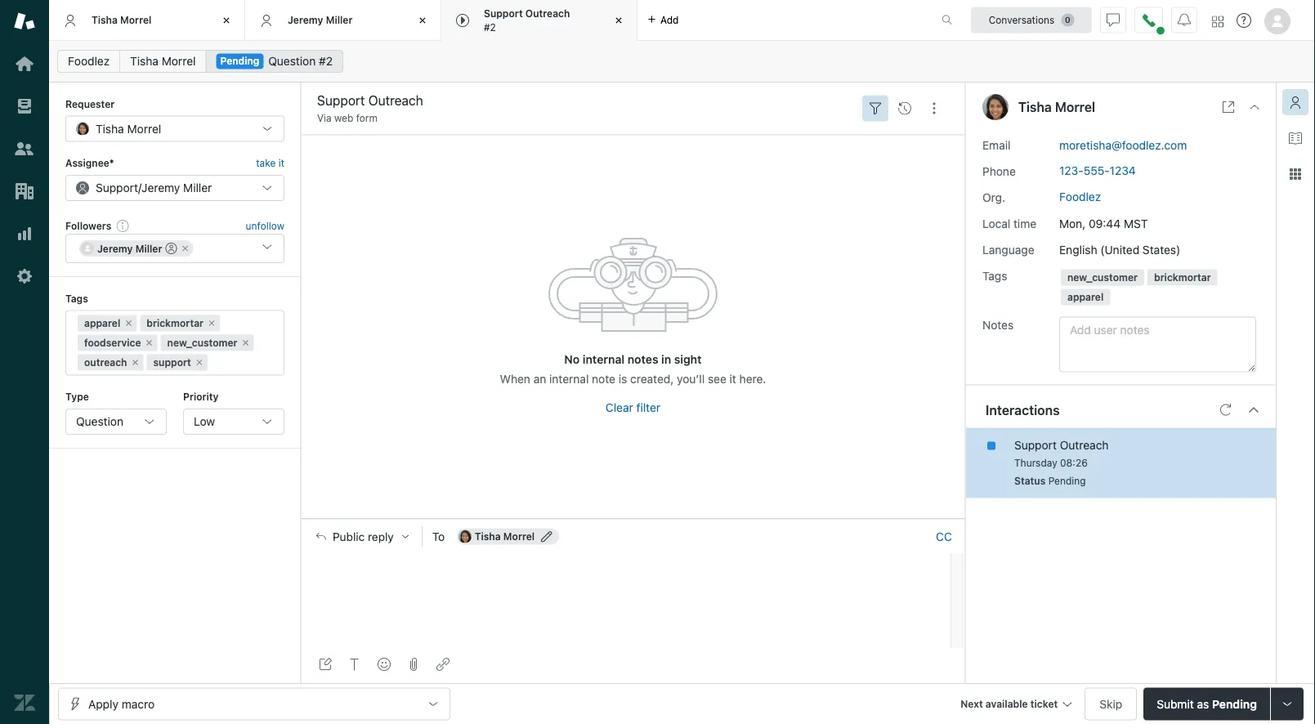 Task type: describe. For each thing, give the bounding box(es) containing it.
08:26
[[1060, 457, 1088, 469]]

organizations image
[[14, 181, 35, 202]]

no
[[564, 353, 580, 366]]

outreach
[[84, 357, 127, 368]]

hide composer image
[[627, 512, 640, 525]]

miller for jeremy miller option
[[135, 243, 162, 254]]

english (united states)
[[1059, 243, 1181, 256]]

moretisha@foodlez.com
[[1059, 138, 1187, 152]]

jeremy for jeremy miller option
[[97, 243, 133, 254]]

close image for jeremy miller
[[414, 12, 431, 29]]

close image for tisha morrel
[[218, 12, 235, 29]]

add attachment image
[[407, 658, 420, 671]]

note
[[592, 372, 616, 386]]

support for #2
[[484, 8, 523, 19]]

requester element
[[65, 116, 284, 142]]

as
[[1197, 697, 1209, 711]]

skip button
[[1085, 688, 1137, 721]]

conversations
[[989, 14, 1055, 26]]

user image
[[983, 94, 1009, 120]]

reporting image
[[14, 223, 35, 244]]

mon,
[[1059, 217, 1086, 230]]

zendesk products image
[[1212, 16, 1224, 27]]

add button
[[638, 0, 689, 40]]

support outreach thursday 08:26 status pending
[[1015, 438, 1109, 487]]

public reply button
[[302, 520, 422, 554]]

09:44
[[1089, 217, 1121, 230]]

priority
[[183, 391, 219, 403]]

to
[[432, 530, 445, 543]]

thursday
[[1015, 457, 1058, 469]]

get help image
[[1237, 13, 1252, 28]]

clear filter link
[[606, 401, 661, 414]]

morrel inside secondary element
[[162, 54, 196, 68]]

1 vertical spatial new_customer
[[167, 337, 238, 349]]

jeremy for jeremy miller tab
[[288, 14, 323, 26]]

next available ticket button
[[953, 688, 1078, 723]]

public reply
[[333, 530, 394, 543]]

displays possible ticket submission types image
[[1281, 698, 1294, 711]]

apply
[[88, 697, 118, 711]]

remove image for outreach
[[130, 358, 140, 368]]

interactions
[[986, 402, 1060, 418]]

status
[[1015, 475, 1046, 487]]

tisha inside tab
[[92, 14, 118, 26]]

123-555-1234 link
[[1059, 164, 1136, 177]]

requester
[[65, 98, 115, 110]]

no internal notes in sight when an internal note is created, you'll see it here.
[[500, 353, 766, 386]]

here.
[[740, 372, 766, 386]]

created,
[[630, 372, 674, 386]]

an
[[534, 372, 546, 386]]

view more details image
[[1222, 101, 1235, 114]]

format text image
[[348, 658, 361, 671]]

millerjeremy500@gmail.com image
[[81, 242, 94, 255]]

question for question
[[76, 415, 123, 428]]

#2 inside secondary element
[[319, 54, 333, 68]]

views image
[[14, 96, 35, 117]]

foodlez for topmost foodlez link
[[68, 54, 110, 68]]

mon, 09:44 mst
[[1059, 217, 1148, 230]]

see
[[708, 372, 727, 386]]

#2 inside support outreach #2
[[484, 21, 496, 33]]

morrel up moretisha@foodlez.com
[[1055, 99, 1096, 115]]

morrel left edit user image
[[503, 531, 535, 542]]

123-555-1234
[[1059, 164, 1136, 177]]

phone
[[983, 164, 1016, 178]]

language
[[983, 243, 1035, 256]]

2 vertical spatial pending
[[1212, 697, 1257, 711]]

assignee*
[[65, 157, 114, 169]]

org.
[[983, 191, 1006, 204]]

tisha inside requester element
[[96, 122, 124, 135]]

admin image
[[14, 266, 35, 287]]

/
[[138, 181, 141, 194]]

1 vertical spatial foodlez link
[[1059, 190, 1101, 203]]

states)
[[1143, 243, 1181, 256]]

question #2
[[268, 54, 333, 68]]

cc
[[936, 530, 952, 543]]

1234
[[1110, 164, 1136, 177]]

outreach for support outreach thursday 08:26 status pending
[[1060, 438, 1109, 452]]

take it button
[[256, 155, 284, 172]]

secondary element
[[49, 45, 1315, 78]]

local
[[983, 217, 1011, 230]]

local time
[[983, 217, 1037, 230]]

public
[[333, 530, 365, 543]]

tisha morrel link
[[120, 50, 206, 73]]

0 horizontal spatial apparel
[[84, 318, 120, 329]]

foodservice
[[84, 337, 141, 349]]

support / jeremy miller
[[96, 181, 212, 194]]

when
[[500, 372, 530, 386]]

Add user notes text field
[[1059, 317, 1256, 372]]

morrel inside tab
[[120, 14, 152, 26]]

zendesk image
[[14, 692, 35, 714]]

apps image
[[1289, 168, 1302, 181]]

time
[[1014, 217, 1037, 230]]

tisha morrel tab
[[49, 0, 245, 41]]

in
[[661, 353, 671, 366]]

tisha inside secondary element
[[130, 54, 159, 68]]



Task type: locate. For each thing, give the bounding box(es) containing it.
take
[[256, 157, 276, 169]]

jeremy down requester element
[[141, 181, 180, 194]]

foodlez link
[[57, 50, 120, 73], [1059, 190, 1101, 203]]

0 horizontal spatial it
[[278, 157, 284, 169]]

tags down 'millerjeremy500@gmail.com' icon
[[65, 293, 88, 304]]

1 vertical spatial pending
[[1049, 475, 1086, 487]]

1 vertical spatial #2
[[319, 54, 333, 68]]

skip
[[1100, 697, 1123, 711]]

0 horizontal spatial jeremy
[[97, 243, 133, 254]]

remove image for apparel
[[124, 318, 133, 328]]

555-
[[1084, 164, 1110, 177]]

close image right view more details "icon"
[[1248, 101, 1261, 114]]

0 vertical spatial foodlez
[[68, 54, 110, 68]]

jeremy up 'question #2'
[[288, 14, 323, 26]]

close image inside jeremy miller tab
[[414, 12, 431, 29]]

filter image
[[869, 102, 882, 115]]

tisha right the zendesk support icon at the left top of the page
[[92, 14, 118, 26]]

tisha morrel up the tisha morrel link
[[92, 14, 152, 26]]

0 horizontal spatial remove image
[[130, 358, 140, 368]]

support for jeremy
[[96, 181, 138, 194]]

english
[[1059, 243, 1098, 256]]

foodlez up the requester
[[68, 54, 110, 68]]

notes
[[983, 318, 1014, 332]]

apparel down english
[[1068, 291, 1104, 303]]

close image
[[218, 12, 235, 29], [414, 12, 431, 29]]

remove image up priority
[[207, 318, 217, 328]]

ticket actions image
[[928, 102, 941, 115]]

low button
[[183, 409, 284, 435]]

notes
[[628, 353, 659, 366]]

miller inside assignee* 'element'
[[183, 181, 212, 194]]

jeremy inside tab
[[288, 14, 323, 26]]

0 vertical spatial support
[[484, 8, 523, 19]]

brickmortar for brickmortar
[[147, 318, 204, 329]]

zendesk support image
[[14, 11, 35, 32]]

new_customer
[[1068, 272, 1138, 283], [167, 337, 238, 349]]

Thursday 08:26 text field
[[1015, 457, 1088, 469]]

1 horizontal spatial tags
[[983, 269, 1007, 282]]

tisha morrel right moretisha@foodlez.com image
[[475, 531, 535, 542]]

foodlez
[[68, 54, 110, 68], [1059, 190, 1101, 203]]

jeremy miller down info on adding followers image
[[97, 243, 162, 254]]

0 horizontal spatial support
[[96, 181, 138, 194]]

tisha right user icon
[[1019, 99, 1052, 115]]

insert emojis image
[[378, 658, 391, 671]]

tabs tab list
[[49, 0, 925, 41]]

jeremy miller option
[[79, 241, 193, 257]]

1 horizontal spatial apparel
[[1068, 291, 1104, 303]]

tisha morrel right user icon
[[1019, 99, 1096, 115]]

brickmortar for brickmortar apparel
[[1154, 272, 1211, 283]]

new_customer down english (united states)
[[1068, 272, 1138, 283]]

conversations button
[[971, 7, 1092, 33]]

1 horizontal spatial close image
[[1248, 101, 1261, 114]]

123-
[[1059, 164, 1084, 177]]

0 vertical spatial apparel
[[1068, 291, 1104, 303]]

info on adding followers image
[[116, 219, 129, 232]]

add link (cmd k) image
[[437, 658, 450, 671]]

1 horizontal spatial question
[[268, 54, 316, 68]]

foodlez link up the requester
[[57, 50, 120, 73]]

remove image for new_customer
[[241, 338, 251, 348]]

brickmortar
[[1154, 272, 1211, 283], [147, 318, 204, 329]]

1 vertical spatial close image
[[1248, 101, 1261, 114]]

remove image
[[144, 338, 154, 348], [241, 338, 251, 348], [130, 358, 140, 368]]

0 horizontal spatial tags
[[65, 293, 88, 304]]

foodlez link down 123-
[[1059, 190, 1101, 203]]

available
[[986, 699, 1028, 710]]

user is an agent image
[[165, 243, 177, 254]]

remove image for support
[[194, 358, 204, 368]]

support
[[484, 8, 523, 19], [96, 181, 138, 194], [1015, 438, 1057, 452]]

1 vertical spatial it
[[730, 372, 736, 386]]

morrel down the tisha morrel tab
[[162, 54, 196, 68]]

outreach for support outreach #2
[[526, 8, 570, 19]]

remove image for brickmortar
[[207, 318, 217, 328]]

0 vertical spatial #2
[[484, 21, 496, 33]]

tab
[[441, 0, 638, 41]]

0 vertical spatial internal
[[583, 353, 625, 366]]

support outreach #2
[[484, 8, 570, 33]]

internal down no
[[549, 372, 589, 386]]

tab containing support outreach
[[441, 0, 638, 41]]

filter
[[636, 401, 661, 414]]

pending inside secondary element
[[220, 55, 260, 67]]

0 horizontal spatial close image
[[218, 12, 235, 29]]

1 vertical spatial apparel
[[84, 318, 120, 329]]

internal
[[583, 353, 625, 366], [549, 372, 589, 386]]

question down "type"
[[76, 415, 123, 428]]

apparel
[[1068, 291, 1104, 303], [84, 318, 120, 329]]

1 horizontal spatial foodlez
[[1059, 190, 1101, 203]]

email
[[983, 138, 1011, 152]]

apparel up foodservice
[[84, 318, 120, 329]]

form
[[356, 112, 378, 124]]

0 vertical spatial miller
[[326, 14, 353, 26]]

is
[[619, 372, 627, 386]]

0 horizontal spatial outreach
[[526, 8, 570, 19]]

notifications image
[[1178, 13, 1191, 27]]

pending right as
[[1212, 697, 1257, 711]]

main element
[[0, 0, 49, 724]]

draft mode image
[[319, 658, 332, 671]]

pending inside support outreach thursday 08:26 status pending
[[1049, 475, 1086, 487]]

brickmortar down states)
[[1154, 272, 1211, 283]]

via
[[317, 112, 332, 124]]

pending
[[220, 55, 260, 67], [1049, 475, 1086, 487], [1212, 697, 1257, 711]]

2 horizontal spatial pending
[[1212, 697, 1257, 711]]

brickmortar apparel
[[1068, 272, 1211, 303]]

remove image up support
[[144, 338, 154, 348]]

0 vertical spatial question
[[268, 54, 316, 68]]

jeremy
[[288, 14, 323, 26], [141, 181, 180, 194], [97, 243, 133, 254]]

2 vertical spatial support
[[1015, 438, 1057, 452]]

foodlez inside secondary element
[[68, 54, 110, 68]]

moretisha@foodlez.com image
[[458, 530, 472, 543]]

0 vertical spatial outreach
[[526, 8, 570, 19]]

question inside popup button
[[76, 415, 123, 428]]

new_customer up support
[[167, 337, 238, 349]]

1 vertical spatial support
[[96, 181, 138, 194]]

1 horizontal spatial it
[[730, 372, 736, 386]]

1 vertical spatial miller
[[183, 181, 212, 194]]

0 vertical spatial tags
[[983, 269, 1007, 282]]

apparel inside the brickmortar apparel
[[1068, 291, 1104, 303]]

miller
[[326, 14, 353, 26], [183, 181, 212, 194], [135, 243, 162, 254]]

unfollow button
[[246, 218, 284, 233]]

2 horizontal spatial miller
[[326, 14, 353, 26]]

jeremy miller tab
[[245, 0, 441, 41]]

type
[[65, 391, 89, 403]]

0 horizontal spatial close image
[[611, 12, 627, 29]]

tisha morrel inside secondary element
[[130, 54, 196, 68]]

jeremy inside assignee* 'element'
[[141, 181, 180, 194]]

0 vertical spatial jeremy miller
[[288, 14, 353, 26]]

close image left add dropdown button
[[611, 12, 627, 29]]

low
[[194, 415, 215, 428]]

miller up 'question #2'
[[326, 14, 353, 26]]

close image
[[611, 12, 627, 29], [1248, 101, 1261, 114]]

knowledge image
[[1289, 132, 1302, 145]]

morrel inside requester element
[[127, 122, 161, 135]]

pending down 08:26
[[1049, 475, 1086, 487]]

miller inside tab
[[326, 14, 353, 26]]

(united
[[1101, 243, 1140, 256]]

next available ticket
[[961, 699, 1058, 710]]

1 horizontal spatial brickmortar
[[1154, 272, 1211, 283]]

it inside no internal notes in sight when an internal note is created, you'll see it here.
[[730, 372, 736, 386]]

1 vertical spatial outreach
[[1060, 438, 1109, 452]]

remove image inside jeremy miller option
[[180, 244, 190, 254]]

tisha morrel inside requester element
[[96, 122, 161, 135]]

foodlez for bottom foodlez link
[[1059, 190, 1101, 203]]

button displays agent's chat status as invisible. image
[[1107, 13, 1120, 27]]

get started image
[[14, 53, 35, 74]]

tisha right moretisha@foodlez.com image
[[475, 531, 501, 542]]

internal up note
[[583, 353, 625, 366]]

0 horizontal spatial new_customer
[[167, 337, 238, 349]]

1 horizontal spatial miller
[[183, 181, 212, 194]]

reply
[[368, 530, 394, 543]]

2 horizontal spatial support
[[1015, 438, 1057, 452]]

1 vertical spatial tags
[[65, 293, 88, 304]]

1 horizontal spatial #2
[[484, 21, 496, 33]]

foodlez down 123-
[[1059, 190, 1101, 203]]

#2
[[484, 21, 496, 33], [319, 54, 333, 68]]

assignee* element
[[65, 175, 284, 201]]

remove image
[[180, 244, 190, 254], [124, 318, 133, 328], [207, 318, 217, 328], [194, 358, 204, 368]]

support
[[153, 357, 191, 368]]

support inside assignee* 'element'
[[96, 181, 138, 194]]

1 horizontal spatial outreach
[[1060, 438, 1109, 452]]

it
[[278, 157, 284, 169], [730, 372, 736, 386]]

submit as pending
[[1157, 697, 1257, 711]]

0 horizontal spatial miller
[[135, 243, 162, 254]]

1 horizontal spatial pending
[[1049, 475, 1086, 487]]

it inside button
[[278, 157, 284, 169]]

tisha morrel down the requester
[[96, 122, 161, 135]]

1 vertical spatial brickmortar
[[147, 318, 204, 329]]

2 vertical spatial jeremy
[[97, 243, 133, 254]]

tags down language
[[983, 269, 1007, 282]]

1 vertical spatial internal
[[549, 372, 589, 386]]

via web form
[[317, 112, 378, 124]]

1 vertical spatial jeremy
[[141, 181, 180, 194]]

1 close image from the left
[[218, 12, 235, 29]]

remove image right the outreach
[[130, 358, 140, 368]]

events image
[[898, 102, 912, 115]]

you'll
[[677, 372, 705, 386]]

2 horizontal spatial remove image
[[241, 338, 251, 348]]

outreach inside support outreach #2
[[526, 8, 570, 19]]

0 vertical spatial jeremy
[[288, 14, 323, 26]]

morrel up "/" on the top
[[127, 122, 161, 135]]

close image inside the tisha morrel tab
[[218, 12, 235, 29]]

remove image for foodservice
[[144, 338, 154, 348]]

ticket
[[1031, 699, 1058, 710]]

followers
[[65, 220, 111, 231]]

next
[[961, 699, 983, 710]]

0 vertical spatial pending
[[220, 55, 260, 67]]

1 horizontal spatial remove image
[[144, 338, 154, 348]]

1 horizontal spatial jeremy
[[141, 181, 180, 194]]

take it
[[256, 157, 284, 169]]

pending left 'question #2'
[[220, 55, 260, 67]]

it right the take in the top of the page
[[278, 157, 284, 169]]

2 horizontal spatial jeremy
[[288, 14, 323, 26]]

edit user image
[[541, 531, 553, 542]]

customer context image
[[1289, 96, 1302, 109]]

2 vertical spatial miller
[[135, 243, 162, 254]]

mst
[[1124, 217, 1148, 230]]

unfollow
[[246, 220, 284, 231]]

jeremy miller inside jeremy miller option
[[97, 243, 162, 254]]

sight
[[674, 353, 702, 366]]

apply macro
[[88, 697, 155, 711]]

0 horizontal spatial pending
[[220, 55, 260, 67]]

question for question #2
[[268, 54, 316, 68]]

jeremy miller for jeremy miller option
[[97, 243, 162, 254]]

add
[[661, 14, 679, 26]]

jeremy miller inside jeremy miller tab
[[288, 14, 353, 26]]

outreach inside support outreach thursday 08:26 status pending
[[1060, 438, 1109, 452]]

miller right "/" on the top
[[183, 181, 212, 194]]

clear filter
[[606, 401, 661, 414]]

jeremy inside option
[[97, 243, 133, 254]]

1 vertical spatial jeremy miller
[[97, 243, 162, 254]]

0 horizontal spatial question
[[76, 415, 123, 428]]

0 vertical spatial foodlez link
[[57, 50, 120, 73]]

question button
[[65, 409, 167, 435]]

jeremy down info on adding followers image
[[97, 243, 133, 254]]

0 vertical spatial close image
[[611, 12, 627, 29]]

1 vertical spatial question
[[76, 415, 123, 428]]

remove image up foodservice
[[124, 318, 133, 328]]

0 horizontal spatial foodlez
[[68, 54, 110, 68]]

miller inside option
[[135, 243, 162, 254]]

morrel up the tisha morrel link
[[120, 14, 152, 26]]

cc button
[[936, 529, 952, 544]]

tisha down the tisha morrel tab
[[130, 54, 159, 68]]

1 horizontal spatial foodlez link
[[1059, 190, 1101, 203]]

tisha morrel down the tisha morrel tab
[[130, 54, 196, 68]]

0 vertical spatial brickmortar
[[1154, 272, 1211, 283]]

support inside support outreach thursday 08:26 status pending
[[1015, 438, 1057, 452]]

1 horizontal spatial new_customer
[[1068, 272, 1138, 283]]

remove image right user is an agent image
[[180, 244, 190, 254]]

tisha down the requester
[[96, 122, 124, 135]]

1 horizontal spatial jeremy miller
[[288, 14, 353, 26]]

outreach
[[526, 8, 570, 19], [1060, 438, 1109, 452]]

1 vertical spatial foodlez
[[1059, 190, 1101, 203]]

support inside support outreach #2
[[484, 8, 523, 19]]

clear
[[606, 401, 633, 414]]

tags
[[983, 269, 1007, 282], [65, 293, 88, 304]]

jeremy miller up 'question #2'
[[288, 14, 353, 26]]

web
[[334, 112, 353, 124]]

support for thursday
[[1015, 438, 1057, 452]]

followers element
[[65, 234, 284, 263]]

morrel
[[120, 14, 152, 26], [162, 54, 196, 68], [1055, 99, 1096, 115], [127, 122, 161, 135], [503, 531, 535, 542]]

remove image right support
[[194, 358, 204, 368]]

brickmortar inside the brickmortar apparel
[[1154, 272, 1211, 283]]

0 horizontal spatial brickmortar
[[147, 318, 204, 329]]

remove image up low popup button on the left
[[241, 338, 251, 348]]

jeremy miller for jeremy miller tab
[[288, 14, 353, 26]]

submit
[[1157, 697, 1194, 711]]

1 horizontal spatial support
[[484, 8, 523, 19]]

Subject field
[[314, 91, 858, 110]]

miller for jeremy miller tab
[[326, 14, 353, 26]]

miller left user is an agent image
[[135, 243, 162, 254]]

0 vertical spatial new_customer
[[1068, 272, 1138, 283]]

tisha morrel inside tab
[[92, 14, 152, 26]]

0 horizontal spatial #2
[[319, 54, 333, 68]]

question
[[268, 54, 316, 68], [76, 415, 123, 428]]

it right see
[[730, 372, 736, 386]]

brickmortar up support
[[147, 318, 204, 329]]

close image inside tabs tab list
[[611, 12, 627, 29]]

macro
[[122, 697, 155, 711]]

2 close image from the left
[[414, 12, 431, 29]]

question down jeremy miller tab
[[268, 54, 316, 68]]

jeremy miller
[[288, 14, 353, 26], [97, 243, 162, 254]]

0 horizontal spatial jeremy miller
[[97, 243, 162, 254]]

tisha
[[92, 14, 118, 26], [130, 54, 159, 68], [1019, 99, 1052, 115], [96, 122, 124, 135], [475, 531, 501, 542]]

0 horizontal spatial foodlez link
[[57, 50, 120, 73]]

customers image
[[14, 138, 35, 159]]

question inside secondary element
[[268, 54, 316, 68]]

0 vertical spatial it
[[278, 157, 284, 169]]

1 horizontal spatial close image
[[414, 12, 431, 29]]



Task type: vqa. For each thing, say whether or not it's contained in the screenshot.
'macro'
yes



